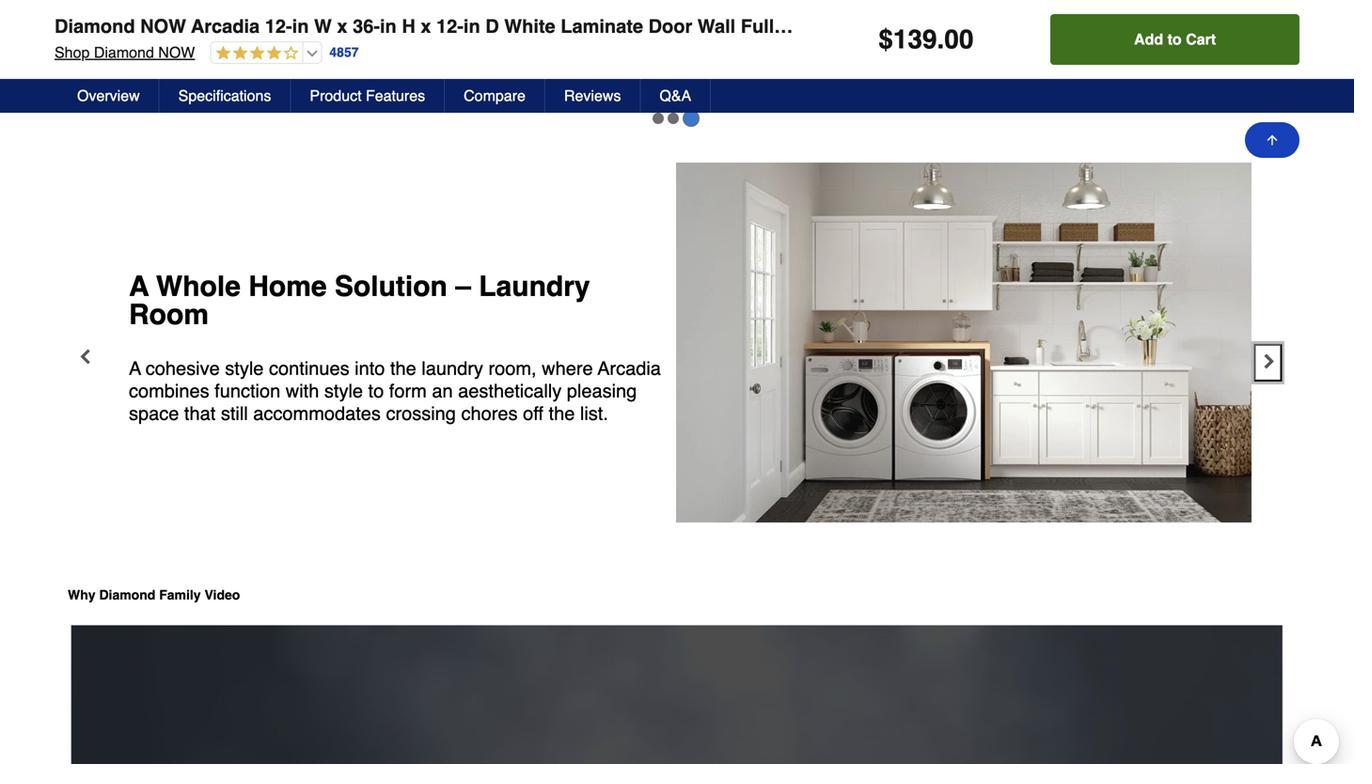 Task type: locate. For each thing, give the bounding box(es) containing it.
12- up 4 stars image
[[265, 16, 292, 37]]

door left the wall
[[649, 16, 693, 37]]

q&a
[[660, 87, 692, 104]]

36-
[[353, 16, 380, 37]]

door right to
[[1192, 16, 1236, 37]]

now
[[140, 16, 186, 37], [158, 44, 195, 61]]

in
[[292, 16, 309, 37], [380, 16, 397, 37], [464, 16, 480, 37]]

add to cart
[[1135, 31, 1217, 48]]

1 horizontal spatial x
[[421, 16, 431, 37]]

00
[[945, 24, 974, 55]]

x right h
[[421, 16, 431, 37]]

door
[[649, 16, 693, 37], [1192, 16, 1236, 37]]

4 stars image
[[211, 45, 299, 63]]

0 horizontal spatial 12-
[[265, 16, 292, 37]]

1 horizontal spatial in
[[380, 16, 397, 37]]

diamond
[[55, 16, 135, 37], [94, 44, 154, 61], [99, 588, 156, 603]]

2 vertical spatial diamond
[[99, 588, 156, 603]]

in left d
[[464, 16, 480, 37]]

h
[[402, 16, 416, 37]]

12-
[[265, 16, 292, 37], [437, 16, 464, 37]]

assembled
[[790, 16, 890, 37]]

0 horizontal spatial in
[[292, 16, 309, 37]]

1 vertical spatial now
[[158, 44, 195, 61]]

style)
[[1241, 16, 1293, 37]]

q&a button
[[641, 79, 711, 113]]

2 door from the left
[[1192, 16, 1236, 37]]

diamond for why
[[99, 588, 156, 603]]

2 in from the left
[[380, 16, 397, 37]]

panel
[[1069, 16, 1119, 37]]

laminate
[[561, 16, 644, 37]]

x right w
[[337, 16, 348, 37]]

1 vertical spatial diamond
[[94, 44, 154, 61]]

1 horizontal spatial door
[[1192, 16, 1236, 37]]

0 horizontal spatial x
[[337, 16, 348, 37]]

diamond up shop at the left
[[55, 16, 135, 37]]

1 door from the left
[[649, 16, 693, 37]]

overview button
[[58, 79, 160, 113]]

(recessed
[[969, 16, 1064, 37]]

12- right h
[[437, 16, 464, 37]]

0 horizontal spatial door
[[649, 16, 693, 37]]

in left w
[[292, 16, 309, 37]]

reviews
[[564, 87, 621, 104]]

diamond up home
[[94, 44, 154, 61]]

reviews button
[[546, 79, 641, 113]]

why
[[68, 588, 96, 603]]

shop diamond now
[[55, 44, 195, 61]]

product features button
[[291, 79, 445, 113]]

.
[[938, 24, 945, 55]]

now up shop diamond now
[[140, 16, 186, 37]]

white
[[505, 16, 556, 37]]

1 horizontal spatial 12-
[[437, 16, 464, 37]]

now up 'solution'
[[158, 44, 195, 61]]

diamond right the why in the left bottom of the page
[[99, 588, 156, 603]]

arcadia
[[191, 16, 260, 37]]

2 horizontal spatial in
[[464, 16, 480, 37]]

1 12- from the left
[[265, 16, 292, 37]]

product features
[[310, 87, 425, 104]]

in left h
[[380, 16, 397, 37]]

x
[[337, 16, 348, 37], [421, 16, 431, 37]]

a whole home solution
[[68, 79, 217, 94]]

compare button
[[445, 79, 546, 113]]

diamond for shop
[[94, 44, 154, 61]]

$ 139 . 00
[[879, 24, 974, 55]]

2 12- from the left
[[437, 16, 464, 37]]

w
[[314, 16, 332, 37]]



Task type: vqa. For each thing, say whether or not it's contained in the screenshot.
plus image corresponding to Step 2
no



Task type: describe. For each thing, give the bounding box(es) containing it.
fully
[[741, 16, 785, 37]]

3 in from the left
[[464, 16, 480, 37]]

compare
[[464, 87, 526, 104]]

specifications
[[178, 87, 271, 104]]

why diamond family video
[[68, 588, 240, 603]]

whole
[[80, 79, 120, 94]]

video
[[205, 588, 240, 603]]

diamond now arcadia 12-in w x 36-in h x 12-in d white laminate door wall fully assembled cabinet (recessed panel shaker door style)
[[55, 16, 1293, 37]]

add to cart button
[[1051, 14, 1300, 65]]

specifications button
[[160, 79, 291, 113]]

add
[[1135, 31, 1164, 48]]

solution
[[164, 79, 217, 94]]

cart
[[1187, 31, 1217, 48]]

0 vertical spatial diamond
[[55, 16, 135, 37]]

shop
[[55, 44, 90, 61]]

family
[[159, 588, 201, 603]]

wall
[[698, 16, 736, 37]]

features
[[366, 87, 425, 104]]

139
[[894, 24, 938, 55]]

$
[[879, 24, 894, 55]]

d
[[486, 16, 499, 37]]

0 vertical spatial now
[[140, 16, 186, 37]]

1 x from the left
[[337, 16, 348, 37]]

cabinet
[[895, 16, 964, 37]]

2 x from the left
[[421, 16, 431, 37]]

to
[[1168, 31, 1182, 48]]

overview
[[77, 87, 140, 104]]

product
[[310, 87, 362, 104]]

1 in from the left
[[292, 16, 309, 37]]

home
[[124, 79, 160, 94]]

shaker
[[1124, 16, 1187, 37]]

a
[[68, 79, 77, 94]]

4857
[[330, 45, 359, 60]]

arrow up image
[[1265, 133, 1281, 148]]



